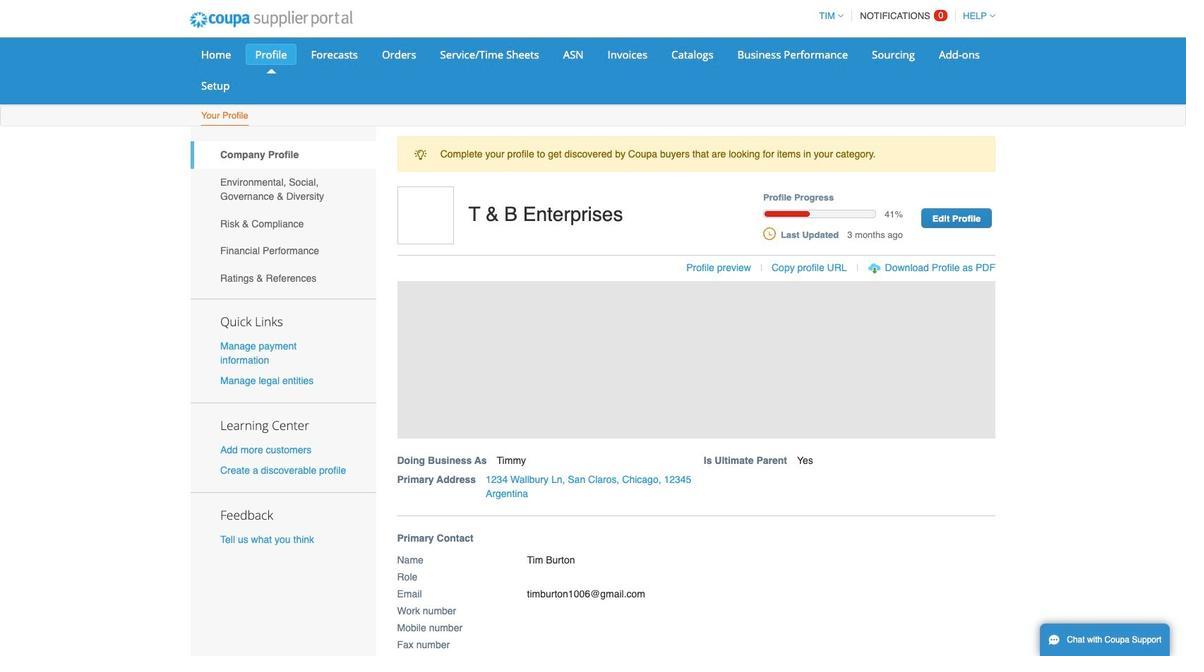 Task type: locate. For each thing, give the bounding box(es) containing it.
coupa supplier portal image
[[180, 2, 362, 37]]

alert
[[397, 136, 996, 172]]

navigation
[[813, 2, 996, 30]]

banner
[[392, 187, 1011, 516]]

background image
[[397, 281, 996, 438]]



Task type: vqa. For each thing, say whether or not it's contained in the screenshot.
THE GIULIA MASI image
no



Task type: describe. For each thing, give the bounding box(es) containing it.
t & b enterprises image
[[397, 187, 454, 245]]



